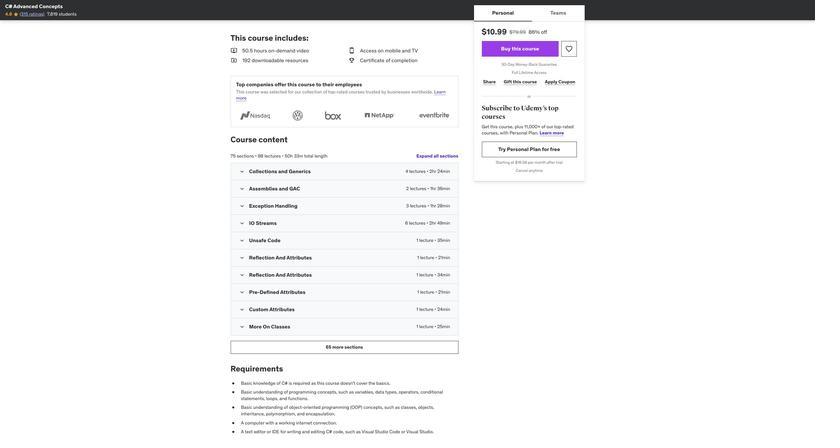 Task type: describe. For each thing, give the bounding box(es) containing it.
sections for expand all sections
[[440, 153, 459, 159]]

and left 'gac'
[[279, 185, 288, 192]]

reflection and attributes for 1 lecture • 21min
[[249, 254, 312, 261]]

gift this course link
[[503, 75, 539, 88]]

2 vertical spatial such
[[346, 429, 355, 435]]

2 vertical spatial personal
[[507, 146, 529, 152]]

types,
[[386, 389, 398, 395]]

1 visual from the left
[[362, 429, 374, 435]]

lecture up 1 lecture • 25min
[[420, 306, 434, 312]]

4.6
[[5, 11, 12, 17]]

free
[[551, 146, 561, 152]]

• up 1 lecture • 24min
[[436, 289, 437, 295]]

share
[[483, 79, 496, 85]]

text
[[245, 429, 253, 435]]

small image for assemblies
[[239, 186, 245, 192]]

generics
[[289, 168, 311, 174]]

50h 33m
[[285, 153, 303, 159]]

1 lecture • 35min
[[417, 237, 450, 243]]

exception handling
[[249, 202, 298, 209]]

course left doesn't
[[326, 380, 339, 386]]

plan.
[[529, 130, 539, 136]]

volkswagen image
[[291, 109, 305, 122]]

course inside button
[[523, 45, 540, 52]]

on-
[[269, 47, 277, 54]]

course
[[231, 134, 257, 145]]

75 sections • 98 lectures • 50h 33m total length
[[231, 153, 328, 159]]

to inside subscribe to udemy's top courses
[[514, 104, 520, 112]]

concepts, inside basic understanding of programming concepts, such as variables, data types, operators, conditional statements, loops, and functions.
[[318, 389, 338, 395]]

4
[[406, 168, 408, 174]]

more on classes
[[249, 323, 290, 330]]

studio.
[[420, 429, 434, 435]]

worldwide.
[[411, 89, 433, 95]]

3
[[406, 203, 409, 209]]

handling
[[275, 202, 298, 209]]

• left 28min
[[428, 203, 429, 209]]

learn more link for subscribe to udemy's top courses
[[540, 130, 564, 136]]

per
[[528, 160, 534, 165]]

6 lectures • 2hr 49min
[[405, 220, 450, 226]]

requirements
[[231, 364, 283, 374]]

doesn't
[[341, 380, 356, 386]]

courses,
[[482, 130, 499, 136]]

unsafe code
[[249, 237, 281, 243]]

65 more sections button
[[231, 341, 459, 354]]

their
[[323, 81, 334, 87]]

1 down 1 lecture • 34min
[[418, 289, 419, 295]]

courses inside subscribe to udemy's top courses
[[482, 113, 506, 121]]

buy this course
[[501, 45, 540, 52]]

box image
[[322, 109, 344, 122]]

1 left 34min
[[417, 272, 418, 278]]

a computer with a working internet connection.
[[241, 420, 337, 426]]

classes,
[[401, 405, 417, 410]]

0 horizontal spatial sections
[[237, 153, 254, 159]]

oriented
[[304, 405, 321, 410]]

collections and generics
[[249, 168, 311, 174]]

collections
[[249, 168, 277, 174]]

pre-defined attributes
[[249, 289, 306, 295]]

xsmall image for a
[[231, 420, 236, 426]]

basic for basic understanding of programming concepts, such as variables, data types, operators, conditional statements, loops, and functions.
[[241, 389, 252, 395]]

2hr for collections and generics
[[430, 168, 437, 174]]

reflection and attributes for 1 lecture • 34min
[[249, 271, 312, 278]]

and inside basic understanding of object-oriented programming (oop) concepts, such as classes, objects, inheritance, polymorphism, and encapsulation.
[[297, 411, 305, 417]]

$10.99
[[482, 27, 507, 37]]

• up 1 lecture • 25min
[[435, 306, 437, 312]]

this right required
[[317, 380, 325, 386]]

course down companies
[[246, 89, 260, 95]]

0 horizontal spatial access
[[360, 47, 377, 54]]

of inside basic understanding of programming concepts, such as variables, data types, operators, conditional statements, loops, and functions.
[[284, 389, 288, 395]]

7,819 students
[[47, 11, 77, 17]]

and down the internet
[[302, 429, 310, 435]]

certificate
[[360, 57, 385, 64]]

exception
[[249, 202, 274, 209]]

• left 50h 33m
[[282, 153, 284, 159]]

businesses
[[388, 89, 410, 95]]

• left 98
[[255, 153, 257, 159]]

0 horizontal spatial for
[[281, 429, 286, 435]]

• left 34min
[[435, 272, 437, 278]]

lectures for assemblies and gac
[[410, 186, 427, 191]]

of inside get this course, plus 11,000+ of our top-rated courses, with personal plan.
[[542, 124, 546, 129]]

lecture up 1 lecture • 34min
[[420, 255, 435, 260]]

• down expand
[[427, 168, 429, 174]]

day
[[508, 62, 515, 67]]

small image for reflection
[[239, 272, 245, 278]]

after
[[547, 160, 555, 165]]

course content
[[231, 134, 288, 145]]

udemy's
[[521, 104, 547, 112]]

1 lecture • 25min
[[417, 324, 450, 329]]

xsmall image for a text editor or ide for writing and editing c# code, such as visual studio code or visual studio.
[[231, 429, 236, 435]]

data
[[375, 389, 385, 395]]

a for a text editor or ide for writing and editing c# code, such as visual studio code or visual studio.
[[241, 429, 244, 435]]

lectures for collections and generics
[[410, 168, 426, 174]]

this for buy
[[512, 45, 522, 52]]

lecture left 25min
[[420, 324, 434, 329]]

0 vertical spatial for
[[288, 89, 294, 95]]

basic understanding of programming concepts, such as variables, data types, operators, conditional statements, loops, and functions.
[[241, 389, 443, 401]]

and inside basic understanding of programming concepts, such as variables, data types, operators, conditional statements, loops, and functions.
[[280, 396, 287, 401]]

sections for 65 more sections
[[345, 344, 363, 350]]

at
[[511, 160, 515, 165]]

course up hours
[[248, 33, 273, 43]]

apply
[[545, 79, 558, 85]]

1 up 1 lecture • 25min
[[417, 306, 418, 312]]

operators,
[[399, 389, 420, 395]]

21min for pre-defined attributes
[[439, 289, 450, 295]]

and left tv
[[402, 47, 411, 54]]

a for a computer with a working internet connection.
[[241, 420, 244, 426]]

a
[[275, 420, 278, 426]]

pre-
[[249, 289, 260, 295]]

teams
[[551, 10, 567, 16]]

coupon
[[559, 79, 576, 85]]

understanding for loops,
[[253, 389, 283, 395]]

eventbrite image
[[416, 109, 453, 122]]

0 horizontal spatial c#
[[5, 3, 12, 9]]

demand
[[277, 47, 296, 54]]

30-
[[502, 62, 508, 67]]

by
[[382, 89, 387, 95]]

course,
[[499, 124, 514, 129]]

86%
[[529, 29, 540, 35]]

streams
[[256, 220, 277, 226]]

1 down 6 lectures • 2hr 49min
[[417, 237, 418, 243]]

lecture down 6 lectures • 2hr 49min
[[420, 237, 434, 243]]

and down 75 sections • 98 lectures • 50h 33m total length
[[278, 168, 288, 174]]

buy this course button
[[482, 41, 559, 57]]

0 horizontal spatial code
[[268, 237, 281, 243]]

0 horizontal spatial top-
[[328, 89, 337, 95]]

34min
[[438, 272, 450, 278]]

• left 36min
[[428, 186, 429, 191]]

lectures right 98
[[265, 153, 281, 159]]

plus
[[515, 124, 524, 129]]

access inside 30-day money-back guarantee full lifetime access
[[535, 70, 547, 75]]

personal inside button
[[493, 10, 514, 16]]

tv
[[412, 47, 418, 54]]

gift this course
[[504, 79, 537, 85]]

internet
[[296, 420, 312, 426]]

offer
[[275, 81, 286, 87]]

more for top companies offer this course to their employees
[[236, 95, 247, 101]]

computer
[[245, 420, 265, 426]]

starting
[[496, 160, 510, 165]]

0 horizontal spatial with
[[266, 420, 274, 426]]

assemblies and gac
[[249, 185, 300, 192]]

personal inside get this course, plus 11,000+ of our top-rated courses, with personal plan.
[[510, 130, 528, 136]]

top- inside get this course, plus 11,000+ of our top-rated courses, with personal plan.
[[555, 124, 563, 129]]

2 horizontal spatial or
[[528, 94, 531, 99]]

the
[[369, 380, 375, 386]]

0 vertical spatial rated
[[337, 89, 348, 95]]

collection
[[303, 89, 322, 95]]

objects,
[[418, 405, 435, 410]]

total
[[304, 153, 314, 159]]

this for this course was selected for our collection of top-rated courses trusted by businesses worldwide.
[[236, 89, 245, 95]]

conditional
[[421, 389, 443, 395]]

learn for subscribe to udemy's top courses
[[540, 130, 552, 136]]

basic for basic knowledge of c# is required as this course doesn't cover the basics.
[[241, 380, 252, 386]]

1 down 1 lecture • 24min
[[417, 324, 418, 329]]

1hr for assemblies and gac
[[431, 186, 436, 191]]

28min
[[438, 203, 450, 209]]

2 visual from the left
[[407, 429, 419, 435]]

2 lectures • 1hr 36min
[[406, 186, 450, 191]]

1 horizontal spatial code
[[390, 429, 400, 435]]

1 horizontal spatial or
[[402, 429, 406, 435]]

with inside get this course, plus 11,000+ of our top-rated courses, with personal plan.
[[500, 130, 509, 136]]

course down lifetime
[[523, 79, 537, 85]]

• down 1 lecture • 35min
[[436, 255, 437, 260]]



Task type: locate. For each thing, give the bounding box(es) containing it.
reflection up pre-
[[249, 271, 275, 278]]

or up udemy's
[[528, 94, 531, 99]]

2hr for io streams
[[430, 220, 436, 226]]

this course was selected for our collection of top-rated courses trusted by businesses worldwide.
[[236, 89, 433, 95]]

0 vertical spatial personal
[[493, 10, 514, 16]]

learn right worldwide.
[[434, 89, 446, 95]]

0 vertical spatial reflection and attributes
[[249, 254, 312, 261]]

0 vertical spatial c#
[[5, 3, 12, 9]]

a
[[241, 420, 244, 426], [241, 429, 244, 435]]

xsmall image left statements,
[[231, 389, 236, 396]]

reflection
[[249, 254, 275, 261], [249, 271, 275, 278]]

reflection and attributes up pre-defined attributes
[[249, 271, 312, 278]]

learn right plan. in the top of the page
[[540, 130, 552, 136]]

cancel
[[516, 168, 528, 173]]

1 vertical spatial for
[[542, 146, 549, 152]]

visual left studio.
[[407, 429, 419, 435]]

guarantee
[[539, 62, 557, 67]]

code right unsafe
[[268, 237, 281, 243]]

this inside get this course, plus 11,000+ of our top-rated courses, with personal plan.
[[491, 124, 498, 129]]

• left 25min
[[435, 324, 437, 329]]

as inside basic understanding of programming concepts, such as variables, data types, operators, conditional statements, loops, and functions.
[[349, 389, 354, 395]]

this right gift
[[513, 79, 522, 85]]

our down top companies offer this course to their employees
[[295, 89, 301, 95]]

concepts, inside basic understanding of object-oriented programming (oop) concepts, such as classes, objects, inheritance, polymorphism, and encapsulation.
[[364, 405, 384, 410]]

1 vertical spatial with
[[266, 420, 274, 426]]

1
[[417, 237, 418, 243], [418, 255, 419, 260], [417, 272, 418, 278], [418, 289, 419, 295], [417, 306, 418, 312], [417, 324, 418, 329]]

such inside basic understanding of object-oriented programming (oop) concepts, such as classes, objects, inheritance, polymorphism, and encapsulation.
[[385, 405, 394, 410]]

learn more down employees
[[236, 89, 446, 101]]

learn more for top companies offer this course to their employees
[[236, 89, 446, 101]]

1 vertical spatial 1 lecture • 21min
[[418, 289, 450, 295]]

0 horizontal spatial learn
[[434, 89, 446, 95]]

visual
[[362, 429, 374, 435], [407, 429, 419, 435]]

0 vertical spatial learn more link
[[236, 89, 446, 101]]

• left 35min
[[435, 237, 437, 243]]

such down doesn't
[[339, 389, 348, 395]]

0 vertical spatial concepts,
[[318, 389, 338, 395]]

to left udemy's
[[514, 104, 520, 112]]

1 vertical spatial personal
[[510, 130, 528, 136]]

as right required
[[311, 380, 316, 386]]

2 vertical spatial more
[[333, 344, 344, 350]]

11,000+
[[525, 124, 541, 129]]

length
[[315, 153, 328, 159]]

1 21min from the top
[[439, 255, 450, 260]]

understanding for polymorphism,
[[253, 405, 283, 410]]

this up courses,
[[491, 124, 498, 129]]

small image
[[231, 57, 237, 64], [239, 186, 245, 192], [239, 203, 245, 209], [239, 220, 245, 227], [239, 272, 245, 278], [239, 324, 245, 330]]

2 horizontal spatial for
[[542, 146, 549, 152]]

expand all sections button
[[417, 150, 459, 163]]

c# advanced concepts
[[5, 3, 63, 9]]

nasdaq image
[[236, 109, 274, 122]]

this
[[231, 33, 246, 43], [236, 89, 245, 95]]

includes:
[[275, 33, 309, 43]]

0 vertical spatial with
[[500, 130, 509, 136]]

understanding down loops,
[[253, 405, 283, 410]]

more down top
[[236, 95, 247, 101]]

basic for basic understanding of object-oriented programming (oop) concepts, such as classes, objects, inheritance, polymorphism, and encapsulation.
[[241, 405, 252, 410]]

1 vertical spatial more
[[553, 130, 564, 136]]

1 vertical spatial programming
[[322, 405, 349, 410]]

lectures for io streams
[[409, 220, 426, 226]]

expand
[[417, 153, 433, 159]]

this right buy
[[512, 45, 522, 52]]

1 vertical spatial a
[[241, 429, 244, 435]]

0 horizontal spatial programming
[[289, 389, 317, 395]]

learn more link
[[236, 89, 446, 101], [540, 130, 564, 136]]

0 vertical spatial learn
[[434, 89, 446, 95]]

xsmall image
[[231, 389, 236, 396], [231, 405, 236, 411], [231, 429, 236, 435]]

0 vertical spatial 1 lecture • 21min
[[418, 255, 450, 260]]

and down object-
[[297, 411, 305, 417]]

65 more sections
[[326, 344, 363, 350]]

our
[[295, 89, 301, 95], [547, 124, 554, 129]]

small image for io
[[239, 220, 245, 227]]

1 lecture • 21min for pre-defined attributes
[[418, 289, 450, 295]]

1 1hr from the top
[[431, 186, 436, 191]]

as right code,
[[356, 429, 361, 435]]

top companies offer this course to their employees
[[236, 81, 362, 87]]

(315 ratings)
[[20, 11, 45, 17]]

was
[[261, 89, 269, 95]]

1hr
[[431, 186, 436, 191], [431, 203, 436, 209]]

lecture left 34min
[[420, 272, 434, 278]]

to left their at top left
[[316, 81, 321, 87]]

1 horizontal spatial programming
[[322, 405, 349, 410]]

personal down the plus
[[510, 130, 528, 136]]

xsmall image left text
[[231, 429, 236, 435]]

this right offer
[[288, 81, 297, 87]]

1 horizontal spatial more
[[333, 344, 344, 350]]

more for subscribe to udemy's top courses
[[553, 130, 564, 136]]

reflection for 1 lecture • 34min
[[249, 271, 275, 278]]

learn more for subscribe to udemy's top courses
[[540, 130, 564, 136]]

1 vertical spatial rated
[[563, 124, 574, 129]]

0 horizontal spatial courses
[[349, 89, 365, 95]]

50.5
[[242, 47, 253, 54]]

xsmall image
[[231, 380, 236, 387], [231, 420, 236, 426]]

basic inside basic understanding of programming concepts, such as variables, data types, operators, conditional statements, loops, and functions.
[[241, 389, 252, 395]]

0 vertical spatial understanding
[[253, 389, 283, 395]]

access up certificate
[[360, 47, 377, 54]]

21min for reflection and attributes
[[439, 255, 450, 260]]

learn for top companies offer this course to their employees
[[434, 89, 446, 95]]

on
[[378, 47, 384, 54]]

rated inside get this course, plus 11,000+ of our top-rated courses, with personal plan.
[[563, 124, 574, 129]]

such inside basic understanding of programming concepts, such as variables, data types, operators, conditional statements, loops, and functions.
[[339, 389, 348, 395]]

1 vertical spatial to
[[514, 104, 520, 112]]

with left a
[[266, 420, 274, 426]]

2 horizontal spatial more
[[553, 130, 564, 136]]

2 21min from the top
[[439, 289, 450, 295]]

2 understanding from the top
[[253, 405, 283, 410]]

anytime
[[529, 168, 543, 173]]

lectures
[[265, 153, 281, 159], [410, 168, 426, 174], [410, 186, 427, 191], [410, 203, 427, 209], [409, 220, 426, 226]]

1 lecture • 21min
[[418, 255, 450, 260], [418, 289, 450, 295]]

2 reflection and attributes from the top
[[249, 271, 312, 278]]

1 horizontal spatial to
[[514, 104, 520, 112]]

192 downloadable resources
[[242, 57, 309, 64]]

0 vertical spatial basic
[[241, 380, 252, 386]]

all
[[434, 153, 439, 159]]

•
[[255, 153, 257, 159], [282, 153, 284, 159], [427, 168, 429, 174], [428, 186, 429, 191], [428, 203, 429, 209], [427, 220, 429, 226], [435, 237, 437, 243], [436, 255, 437, 260], [435, 272, 437, 278], [436, 289, 437, 295], [435, 306, 437, 312], [435, 324, 437, 329]]

0 horizontal spatial visual
[[362, 429, 374, 435]]

starting at $16.58 per month after trial cancel anytime
[[496, 160, 563, 173]]

1 basic from the top
[[241, 380, 252, 386]]

as inside basic understanding of object-oriented programming (oop) concepts, such as classes, objects, inheritance, polymorphism, and encapsulation.
[[395, 405, 400, 410]]

top- down top
[[555, 124, 563, 129]]

1 horizontal spatial concepts,
[[364, 405, 384, 410]]

192
[[242, 57, 251, 64]]

such down types,
[[385, 405, 394, 410]]

for right ide
[[281, 429, 286, 435]]

learn more
[[236, 89, 446, 101], [540, 130, 564, 136]]

lecture down 1 lecture • 34min
[[420, 289, 435, 295]]

1 and from the top
[[276, 254, 286, 261]]

c#
[[5, 3, 12, 9], [282, 380, 288, 386], [326, 429, 332, 435]]

0 vertical spatial and
[[276, 254, 286, 261]]

loops,
[[266, 396, 279, 401]]

sections inside dropdown button
[[440, 153, 459, 159]]

back
[[529, 62, 538, 67]]

c# left is
[[282, 380, 288, 386]]

1 horizontal spatial for
[[288, 89, 294, 95]]

1 vertical spatial xsmall image
[[231, 405, 236, 411]]

functions.
[[288, 396, 308, 401]]

1 horizontal spatial visual
[[407, 429, 419, 435]]

1 horizontal spatial learn more
[[540, 130, 564, 136]]

2 xsmall image from the top
[[231, 405, 236, 411]]

concepts, down data
[[364, 405, 384, 410]]

6
[[405, 220, 408, 226]]

inheritance,
[[241, 411, 265, 417]]

gift
[[504, 79, 512, 85]]

editing
[[311, 429, 325, 435]]

this up "50.5"
[[231, 33, 246, 43]]

0 vertical spatial more
[[236, 95, 247, 101]]

1 vertical spatial top-
[[555, 124, 563, 129]]

3 xsmall image from the top
[[231, 429, 236, 435]]

programming inside basic understanding of programming concepts, such as variables, data types, operators, conditional statements, loops, and functions.
[[289, 389, 317, 395]]

certificate of completion
[[360, 57, 418, 64]]

mobile
[[385, 47, 401, 54]]

1 vertical spatial courses
[[482, 113, 506, 121]]

1 vertical spatial our
[[547, 124, 554, 129]]

lectures right 3
[[410, 203, 427, 209]]

1 vertical spatial reflection and attributes
[[249, 271, 312, 278]]

learn inside learn more
[[434, 89, 446, 95]]

1 vertical spatial learn
[[540, 130, 552, 136]]

lectures right 2
[[410, 186, 427, 191]]

2 a from the top
[[241, 429, 244, 435]]

0 vertical spatial 24min
[[438, 168, 450, 174]]

(315
[[20, 11, 28, 17]]

and up pre-defined attributes
[[276, 271, 286, 278]]

reflection for 1 lecture • 21min
[[249, 254, 275, 261]]

2 basic from the top
[[241, 389, 252, 395]]

basic
[[241, 380, 252, 386], [241, 389, 252, 395], [241, 405, 252, 410]]

1 xsmall image from the top
[[231, 389, 236, 396]]

2 xsmall image from the top
[[231, 420, 236, 426]]

• left 49min
[[427, 220, 429, 226]]

0 horizontal spatial or
[[267, 429, 271, 435]]

1 vertical spatial this
[[236, 89, 245, 95]]

learn more up free
[[540, 130, 564, 136]]

2 and from the top
[[276, 271, 286, 278]]

course up the collection
[[298, 81, 315, 87]]

1hr left 36min
[[431, 186, 436, 191]]

understanding inside basic understanding of object-oriented programming (oop) concepts, such as classes, objects, inheritance, polymorphism, and encapsulation.
[[253, 405, 283, 410]]

for down top companies offer this course to their employees
[[288, 89, 294, 95]]

content
[[259, 134, 288, 145]]

this for this course includes:
[[231, 33, 246, 43]]

1 vertical spatial learn more link
[[540, 130, 564, 136]]

sections inside button
[[345, 344, 363, 350]]

understanding inside basic understanding of programming concepts, such as variables, data types, operators, conditional statements, loops, and functions.
[[253, 389, 283, 395]]

resources
[[286, 57, 309, 64]]

1 a from the top
[[241, 420, 244, 426]]

off
[[541, 29, 548, 35]]

4 lectures • 2hr 24min
[[406, 168, 450, 174]]

lectures for exception handling
[[410, 203, 427, 209]]

tab list containing personal
[[474, 5, 585, 21]]

1 vertical spatial and
[[276, 271, 286, 278]]

1 vertical spatial 21min
[[439, 289, 450, 295]]

completion
[[392, 57, 418, 64]]

3 basic from the top
[[241, 405, 252, 410]]

2 vertical spatial c#
[[326, 429, 332, 435]]

1 reflection from the top
[[249, 254, 275, 261]]

0 vertical spatial code
[[268, 237, 281, 243]]

basic knowledge of c# is required as this course doesn't cover the basics.
[[241, 380, 391, 386]]

c# up 4.6
[[5, 3, 12, 9]]

0 vertical spatial 2hr
[[430, 168, 437, 174]]

and
[[402, 47, 411, 54], [278, 168, 288, 174], [279, 185, 288, 192], [280, 396, 287, 401], [297, 411, 305, 417], [302, 429, 310, 435]]

1 horizontal spatial top-
[[555, 124, 563, 129]]

2hr down the all
[[430, 168, 437, 174]]

understanding up loops,
[[253, 389, 283, 395]]

0 horizontal spatial concepts,
[[318, 389, 338, 395]]

more up free
[[553, 130, 564, 136]]

24min down the expand all sections dropdown button
[[438, 168, 450, 174]]

1 horizontal spatial learn more link
[[540, 130, 564, 136]]

0 vertical spatial xsmall image
[[231, 389, 236, 396]]

netapp image
[[361, 109, 399, 122]]

access on mobile and tv
[[360, 47, 418, 54]]

learn more link for top companies offer this course to their employees
[[236, 89, 446, 101]]

custom
[[249, 306, 269, 313]]

1 lecture • 21min down 1 lecture • 35min
[[418, 255, 450, 260]]

1 lecture • 24min
[[417, 306, 450, 312]]

0 horizontal spatial learn more link
[[236, 89, 446, 101]]

1 up 1 lecture • 34min
[[418, 255, 419, 260]]

2 horizontal spatial c#
[[326, 429, 332, 435]]

students
[[59, 11, 77, 17]]

1 vertical spatial reflection
[[249, 271, 275, 278]]

75
[[231, 153, 236, 159]]

for left free
[[542, 146, 549, 152]]

sections right 75
[[237, 153, 254, 159]]

xsmall image for basic understanding of object-oriented programming (oop) concepts, such as classes, objects, inheritance, polymorphism, and encapsulation.
[[231, 405, 236, 411]]

lectures right the 4
[[410, 168, 426, 174]]

0 vertical spatial to
[[316, 81, 321, 87]]

and for 1 lecture • 21min
[[276, 254, 286, 261]]

xsmall image for basic
[[231, 380, 236, 387]]

1 lecture • 21min for reflection and attributes
[[418, 255, 450, 260]]

working
[[279, 420, 295, 426]]

0 vertical spatial this
[[231, 33, 246, 43]]

small image for exception
[[239, 203, 245, 209]]

2
[[406, 186, 409, 191]]

1 vertical spatial understanding
[[253, 405, 283, 410]]

programming inside basic understanding of object-oriented programming (oop) concepts, such as classes, objects, inheritance, polymorphism, and encapsulation.
[[322, 405, 349, 410]]

a left computer
[[241, 420, 244, 426]]

wishlist image
[[565, 45, 573, 53]]

this for get
[[491, 124, 498, 129]]

subscribe
[[482, 104, 513, 112]]

reflection down unsafe code
[[249, 254, 275, 261]]

subscribe to udemy's top courses
[[482, 104, 559, 121]]

hours
[[254, 47, 267, 54]]

sections right the all
[[440, 153, 459, 159]]

0 horizontal spatial learn more
[[236, 89, 446, 101]]

1 horizontal spatial c#
[[282, 380, 288, 386]]

1 xsmall image from the top
[[231, 380, 236, 387]]

encapsulation.
[[306, 411, 336, 417]]

basic inside basic understanding of object-oriented programming (oop) concepts, such as classes, objects, inheritance, polymorphism, and encapsulation.
[[241, 405, 252, 410]]

our right 11,000+
[[547, 124, 554, 129]]

0 vertical spatial a
[[241, 420, 244, 426]]

0 vertical spatial programming
[[289, 389, 317, 395]]

personal up $16.58 at top right
[[507, 146, 529, 152]]

sections right 65
[[345, 344, 363, 350]]

98
[[258, 153, 264, 159]]

21min down 34min
[[439, 289, 450, 295]]

this
[[512, 45, 522, 52], [513, 79, 522, 85], [288, 81, 297, 87], [491, 124, 498, 129], [317, 380, 325, 386]]

1hr for exception handling
[[431, 203, 436, 209]]

1 vertical spatial learn more
[[540, 130, 564, 136]]

0 horizontal spatial more
[[236, 95, 247, 101]]

1 vertical spatial concepts,
[[364, 405, 384, 410]]

small image for more
[[239, 324, 245, 330]]

lectures right the '6'
[[409, 220, 426, 226]]

2 24min from the top
[[438, 306, 450, 312]]

0 horizontal spatial rated
[[337, 89, 348, 95]]

7,819
[[47, 11, 58, 17]]

code right studio
[[390, 429, 400, 435]]

c# left code,
[[326, 429, 332, 435]]

visual left studio
[[362, 429, 374, 435]]

2hr left 49min
[[430, 220, 436, 226]]

0 vertical spatial xsmall image
[[231, 380, 236, 387]]

1 horizontal spatial our
[[547, 124, 554, 129]]

with down the 'course,'
[[500, 130, 509, 136]]

1 lecture • 21min up 1 lecture • 24min
[[418, 289, 450, 295]]

0 horizontal spatial to
[[316, 81, 321, 87]]

knowledge
[[253, 380, 276, 386]]

1 horizontal spatial rated
[[563, 124, 574, 129]]

xsmall image left inheritance,
[[231, 405, 236, 411]]

2 vertical spatial xsmall image
[[231, 429, 236, 435]]

and for 1 lecture • 34min
[[276, 271, 286, 278]]

0 vertical spatial such
[[339, 389, 348, 395]]

and
[[276, 254, 286, 261], [276, 271, 286, 278]]

1 understanding from the top
[[253, 389, 283, 395]]

2 reflection from the top
[[249, 271, 275, 278]]

1 horizontal spatial courses
[[482, 113, 506, 121]]

1 horizontal spatial learn
[[540, 130, 552, 136]]

custom attributes
[[249, 306, 295, 313]]

2 1 lecture • 21min from the top
[[418, 289, 450, 295]]

1 24min from the top
[[438, 168, 450, 174]]

0 vertical spatial reflection
[[249, 254, 275, 261]]

1 vertical spatial such
[[385, 405, 394, 410]]

more inside learn more
[[236, 95, 247, 101]]

xsmall image for basic understanding of programming concepts, such as variables, data types, operators, conditional statements, loops, and functions.
[[231, 389, 236, 396]]

small image
[[231, 47, 237, 54], [349, 47, 355, 54], [349, 57, 355, 64], [239, 168, 245, 175], [239, 237, 245, 244], [239, 255, 245, 261], [239, 289, 245, 296], [239, 306, 245, 313]]

this course includes:
[[231, 33, 309, 43]]

and down unsafe code
[[276, 254, 286, 261]]

1 horizontal spatial access
[[535, 70, 547, 75]]

1 horizontal spatial with
[[500, 130, 509, 136]]

2 1hr from the top
[[431, 203, 436, 209]]

0 vertical spatial learn more
[[236, 89, 446, 101]]

assemblies
[[249, 185, 278, 192]]

is
[[289, 380, 292, 386]]

this for gift
[[513, 79, 522, 85]]

courses
[[349, 89, 365, 95], [482, 113, 506, 121]]

this inside button
[[512, 45, 522, 52]]

0 vertical spatial access
[[360, 47, 377, 54]]

0 horizontal spatial our
[[295, 89, 301, 95]]

of inside basic understanding of object-oriented programming (oop) concepts, such as classes, objects, inheritance, polymorphism, and encapsulation.
[[284, 405, 288, 410]]

variables,
[[355, 389, 374, 395]]

concepts, down basic knowledge of c# is required as this course doesn't cover the basics.
[[318, 389, 338, 395]]

30-day money-back guarantee full lifetime access
[[502, 62, 557, 75]]

1hr left 28min
[[431, 203, 436, 209]]

0 vertical spatial 21min
[[439, 255, 450, 260]]

money-
[[516, 62, 529, 67]]

a left text
[[241, 429, 244, 435]]

1 vertical spatial xsmall image
[[231, 420, 236, 426]]

1 horizontal spatial sections
[[345, 344, 363, 350]]

month
[[535, 160, 546, 165]]

0 vertical spatial top-
[[328, 89, 337, 95]]

our inside get this course, plus 11,000+ of our top-rated courses, with personal plan.
[[547, 124, 554, 129]]

this down top
[[236, 89, 245, 95]]

21min down 35min
[[439, 255, 450, 260]]

more inside button
[[333, 344, 344, 350]]

tab list
[[474, 5, 585, 21]]

1 1 lecture • 21min from the top
[[418, 255, 450, 260]]

top- down their at top left
[[328, 89, 337, 95]]

such right code,
[[346, 429, 355, 435]]

or right studio
[[402, 429, 406, 435]]

0 vertical spatial courses
[[349, 89, 365, 95]]

1 vertical spatial 1hr
[[431, 203, 436, 209]]

1 reflection and attributes from the top
[[249, 254, 312, 261]]

1 vertical spatial 24min
[[438, 306, 450, 312]]

or left ide
[[267, 429, 271, 435]]

as left classes, at the bottom
[[395, 405, 400, 410]]



Task type: vqa. For each thing, say whether or not it's contained in the screenshot.


